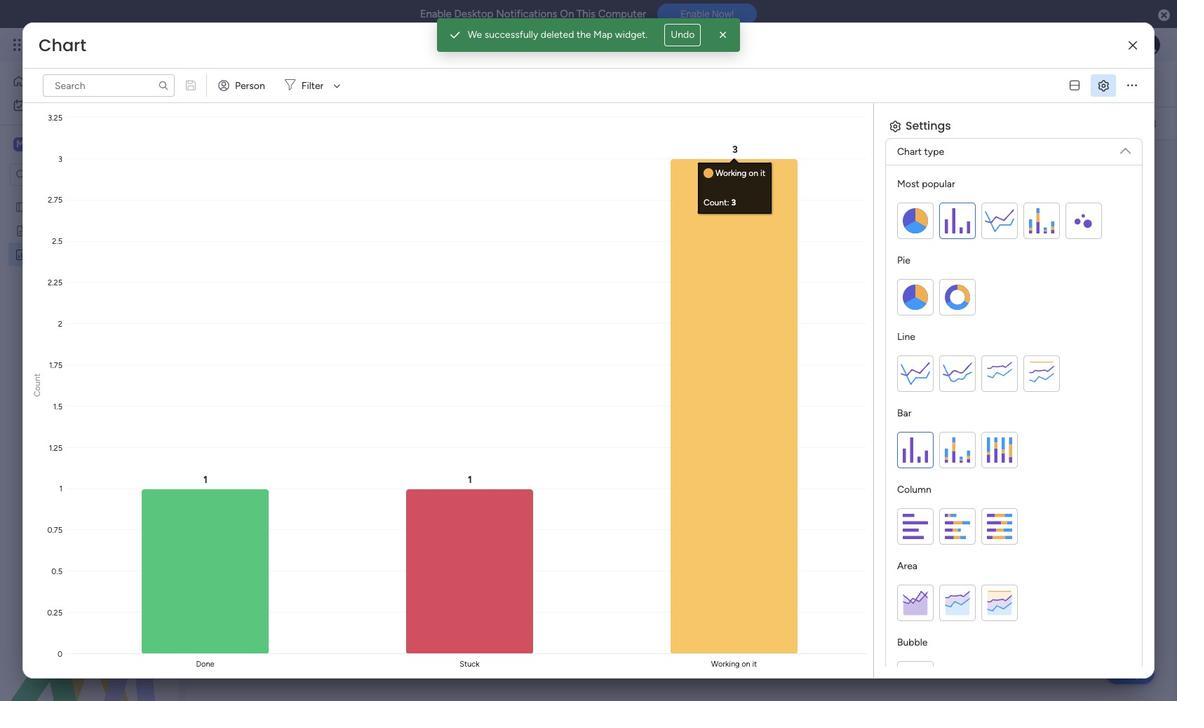 Task type: describe. For each thing, give the bounding box(es) containing it.
help button
[[1106, 662, 1155, 685]]

share button
[[1064, 72, 1121, 95]]

Search in workspace field
[[29, 167, 117, 183]]

view
[[629, 78, 651, 90]]

dapulse close image
[[1158, 8, 1170, 22]]

my work option
[[8, 94, 170, 116]]

1 horizontal spatial chart
[[219, 157, 255, 175]]

list box containing my first board
[[0, 192, 179, 456]]

New Dashboard field
[[208, 68, 391, 100]]

new dashboard inside new dashboard 'banner'
[[211, 68, 387, 100]]

view button
[[623, 73, 657, 95]]

column
[[897, 484, 932, 496]]

0 horizontal spatial chart field
[[35, 34, 90, 57]]

bubble
[[897, 637, 928, 649]]

2 horizontal spatial chart
[[897, 146, 922, 158]]

notifications
[[496, 8, 557, 20]]

my first board
[[33, 201, 94, 213]]

0 horizontal spatial dashboard
[[56, 248, 103, 260]]

new dashboard banner
[[186, 62, 1177, 140]]

settings
[[906, 118, 951, 134]]

workspace image
[[13, 137, 27, 152]]

dapulse x slim image
[[1129, 40, 1137, 51]]

add to favorites image
[[399, 77, 413, 91]]

board
[[69, 201, 94, 213]]

my for my first board
[[33, 201, 46, 213]]

enable now! button
[[657, 4, 757, 25]]

lottie animation element
[[0, 560, 179, 702]]

most
[[897, 178, 920, 190]]

more dots image
[[1127, 80, 1137, 91]]

computer
[[598, 8, 646, 20]]

meeting
[[33, 224, 69, 236]]

map
[[594, 29, 613, 41]]

workspace selection element
[[13, 136, 117, 154]]

m
[[16, 138, 25, 150]]

public dashboard image
[[15, 248, 28, 261]]

undo
[[671, 29, 695, 41]]

work
[[48, 99, 70, 111]]

first
[[49, 201, 66, 213]]

share
[[1090, 77, 1115, 89]]

search image
[[158, 80, 169, 91]]

person
[[235, 80, 265, 92]]

help
[[1118, 666, 1143, 680]]

enable desktop notifications on this computer
[[420, 8, 646, 20]]

we
[[468, 29, 482, 41]]

Filter dashboard by text search field
[[43, 74, 175, 97]]

monday button
[[36, 27, 224, 63]]

home option
[[8, 70, 170, 93]]



Task type: locate. For each thing, give the bounding box(es) containing it.
v2 split view image
[[1070, 80, 1080, 91]]

main
[[32, 138, 57, 151]]

1 vertical spatial dashboard
[[56, 248, 103, 260]]

desktop
[[454, 8, 494, 20]]

close image
[[716, 28, 731, 42]]

most popular
[[897, 178, 955, 190]]

home
[[31, 75, 58, 87]]

alert
[[437, 18, 740, 52]]

1 horizontal spatial dashboard
[[264, 68, 387, 100]]

1 horizontal spatial chart field
[[215, 157, 259, 175]]

deleted
[[541, 29, 574, 41]]

1 vertical spatial chart field
[[215, 157, 259, 175]]

person button
[[213, 74, 273, 97]]

enable now!
[[681, 9, 734, 20]]

1 vertical spatial new
[[33, 248, 54, 260]]

1 vertical spatial new dashboard
[[33, 248, 103, 260]]

my work link
[[8, 94, 170, 116]]

0 vertical spatial new
[[211, 68, 259, 100]]

1 horizontal spatial new
[[211, 68, 259, 100]]

filter button
[[279, 74, 345, 97]]

main workspace
[[32, 138, 115, 151]]

enable left desktop
[[420, 8, 452, 20]]

my
[[32, 99, 46, 111], [33, 201, 46, 213]]

successfully
[[485, 29, 538, 41]]

my left work on the top left
[[32, 99, 46, 111]]

0 horizontal spatial new dashboard
[[33, 248, 103, 260]]

new
[[211, 68, 259, 100], [33, 248, 54, 260]]

new dashboard
[[211, 68, 387, 100], [33, 248, 103, 260]]

none search field filter dashboard by text
[[418, 112, 550, 135]]

enable
[[420, 8, 452, 20], [681, 9, 710, 20]]

public board image
[[15, 200, 28, 213]]

popular
[[922, 178, 955, 190]]

lottie animation image
[[0, 560, 179, 702]]

settings image
[[1144, 116, 1158, 130]]

home link
[[8, 70, 170, 93]]

notes
[[72, 224, 99, 236]]

bar
[[897, 408, 912, 420]]

kendall parks image
[[1138, 34, 1160, 56]]

my for my work
[[32, 99, 46, 111]]

line
[[897, 331, 916, 343]]

filter
[[302, 80, 324, 92]]

1 horizontal spatial enable
[[681, 9, 710, 20]]

0 vertical spatial my
[[32, 99, 46, 111]]

my inside list box
[[33, 201, 46, 213]]

0 horizontal spatial chart
[[39, 34, 86, 57]]

chart
[[39, 34, 86, 57], [897, 146, 922, 158], [219, 157, 255, 175]]

1 vertical spatial my
[[33, 201, 46, 213]]

pie
[[897, 255, 911, 267]]

area
[[897, 561, 918, 572]]

enable up "undo"
[[681, 9, 710, 20]]

now!
[[712, 9, 734, 20]]

dapulse dropdown down arrow image
[[1120, 140, 1131, 156]]

Chart field
[[35, 34, 90, 57], [215, 157, 259, 175]]

select product image
[[13, 38, 27, 52]]

type
[[924, 146, 944, 158]]

list box
[[0, 192, 179, 456]]

my inside option
[[32, 99, 46, 111]]

option
[[0, 194, 179, 197]]

widget.
[[615, 29, 648, 41]]

enable for enable now!
[[681, 9, 710, 20]]

this
[[577, 8, 596, 20]]

my work
[[32, 99, 70, 111]]

enable for enable desktop notifications on this computer
[[420, 8, 452, 20]]

we successfully deleted the map widget.
[[468, 29, 648, 41]]

Filter dashboard by text search field
[[418, 112, 550, 135]]

monday
[[62, 36, 111, 53]]

None search field
[[43, 74, 175, 97], [418, 112, 550, 135], [43, 74, 175, 97]]

dashboard inside 'banner'
[[264, 68, 387, 100]]

new inside 'banner'
[[211, 68, 259, 100]]

the
[[577, 29, 591, 41]]

workspace
[[60, 138, 115, 151]]

1 horizontal spatial new dashboard
[[211, 68, 387, 100]]

meeting notes
[[33, 224, 99, 236]]

my left first in the left top of the page
[[33, 201, 46, 213]]

undo button
[[665, 24, 701, 46]]

public board image
[[15, 224, 28, 237]]

0 vertical spatial dashboard
[[264, 68, 387, 100]]

dashboard
[[264, 68, 387, 100], [56, 248, 103, 260]]

alert containing we successfully deleted the map widget.
[[437, 18, 740, 52]]

arrow down image
[[329, 77, 345, 94]]

0 horizontal spatial new
[[33, 248, 54, 260]]

filter board by anything image
[[704, 115, 721, 132]]

chart type
[[897, 146, 944, 158]]

0 vertical spatial chart field
[[35, 34, 90, 57]]

none search field inside new dashboard 'banner'
[[418, 112, 550, 135]]

0 vertical spatial new dashboard
[[211, 68, 387, 100]]

0 horizontal spatial enable
[[420, 8, 452, 20]]

enable inside enable now! button
[[681, 9, 710, 20]]

on
[[560, 8, 574, 20]]



Task type: vqa. For each thing, say whether or not it's contained in the screenshot.
Map
yes



